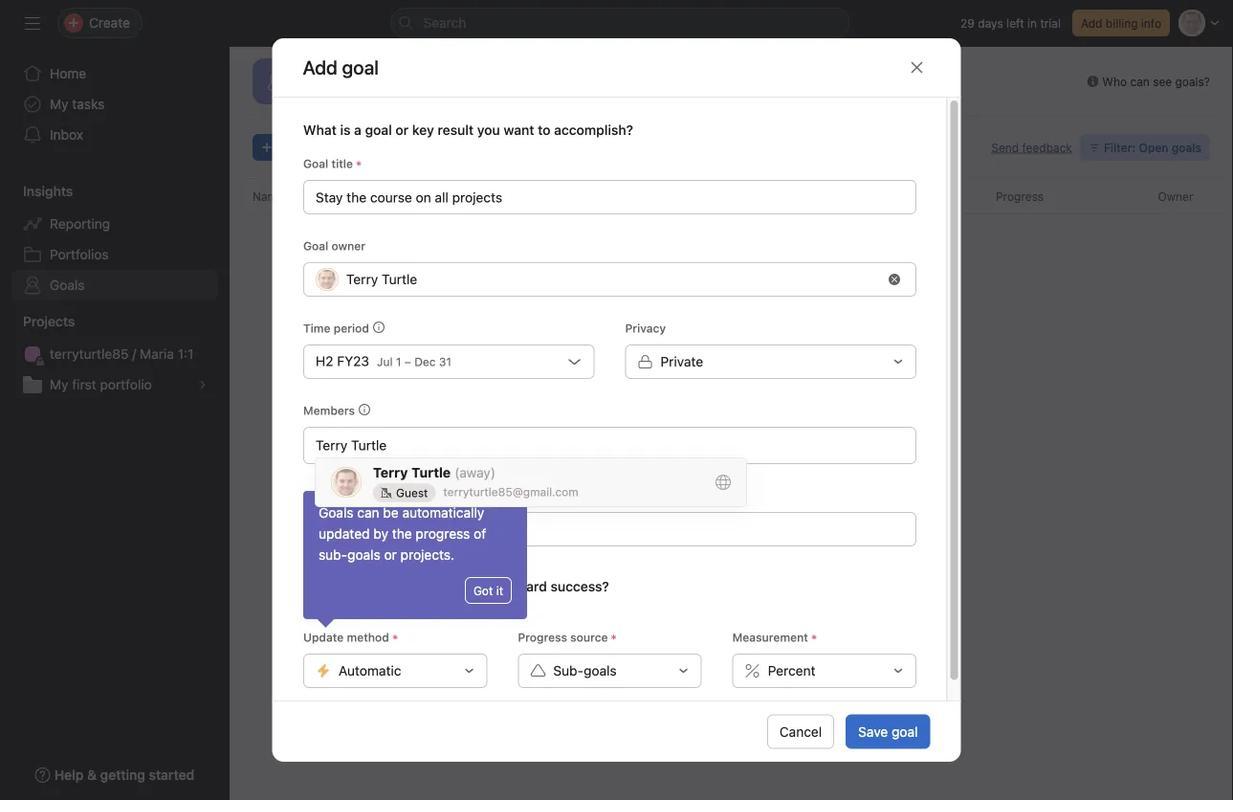 Task type: describe. For each thing, give the bounding box(es) containing it.
send feedback
[[992, 141, 1073, 154]]

feedback
[[1023, 141, 1073, 154]]

goals link
[[11, 270, 218, 301]]

measurement
[[732, 631, 808, 644]]

how
[[303, 579, 331, 594]]

is
[[340, 122, 350, 138]]

automatic
[[338, 663, 401, 679]]

my goals link
[[409, 90, 465, 116]]

goals for sub-goals
[[583, 663, 617, 679]]

portfolios
[[50, 246, 109, 262]]

hide sidebar image
[[25, 15, 40, 31]]

you don't own any open goals
[[581, 446, 883, 473]]

members
[[303, 404, 355, 417]]

search list box
[[391, 8, 850, 38]]

my tasks
[[50, 96, 105, 112]]

goal for goal title
[[303, 157, 328, 170]]

team goals link
[[314, 90, 386, 116]]

Name or email text field
[[315, 434, 401, 457]]

terryturtle85
[[50, 346, 129, 362]]

filters
[[741, 492, 780, 511]]

you inside how will you measure progress toward success? learn to set measurable targets
[[359, 579, 382, 594]]

progress inside goals can be automatically updated by the progress of sub-goals or projects.
[[416, 526, 470, 542]]

sub-goals
[[553, 663, 617, 679]]

1 vertical spatial a
[[604, 492, 612, 511]]

the
[[392, 526, 412, 542]]

can for goals
[[357, 505, 380, 521]]

cancel button
[[767, 714, 835, 749]]

updated
[[319, 526, 370, 542]]

team
[[314, 90, 348, 106]]

percent
[[768, 663, 815, 679]]

terryturtle85@gmail.com
[[443, 485, 579, 499]]

maria
[[140, 346, 174, 362]]

dec
[[414, 355, 435, 368]]

1 horizontal spatial tt
[[339, 476, 354, 489]]

want
[[503, 122, 534, 138]]

don't
[[624, 446, 677, 473]]

to for see
[[784, 492, 798, 511]]

learn to set measurable targets link
[[303, 598, 475, 612]]

goal inside button
[[892, 724, 918, 739]]

goal owner
[[303, 239, 365, 253]]

percent button
[[732, 654, 916, 688]]

measurable
[[371, 598, 433, 612]]

key
[[412, 122, 434, 138]]

required image for source
[[608, 632, 619, 643]]

goals for goals
[[50, 277, 85, 293]]

update
[[303, 631, 343, 644]]

/
[[132, 346, 136, 362]]

projects
[[23, 313, 75, 329]]

cancel
[[780, 724, 822, 739]]

projects button
[[0, 312, 75, 331]]

guest
[[396, 486, 428, 500]]

my for my first portfolio
[[50, 377, 68, 392]]

goal for goal owner
[[303, 239, 328, 253]]

projects.
[[401, 547, 455, 563]]

team goals
[[314, 90, 386, 106]]

first
[[72, 377, 96, 392]]

method
[[346, 631, 389, 644]]

add for add a goal or clear your filters to see all goals.
[[572, 492, 600, 511]]

learn
[[303, 598, 333, 612]]

will
[[335, 579, 356, 594]]

goals can be automatically updated by the progress of sub-goals or projects.
[[319, 505, 486, 563]]

trial
[[1041, 16, 1061, 30]]

add for add billing info
[[1081, 16, 1103, 30]]

add goal
[[303, 56, 379, 78]]

1 vertical spatial see
[[802, 492, 826, 511]]

1 horizontal spatial see
[[1153, 75, 1173, 88]]

can for who
[[1131, 75, 1150, 88]]

sub-
[[553, 663, 583, 679]]

goals inside goals can be automatically updated by the progress of sub-goals or projects.
[[347, 547, 381, 563]]

measure
[[385, 579, 440, 594]]

who
[[1103, 75, 1127, 88]]

by
[[374, 526, 389, 542]]

what is a goal or key result you want to accomplish?
[[303, 122, 633, 138]]

insights element
[[0, 174, 230, 304]]

required image for automatic
[[389, 632, 400, 643]]

got
[[474, 584, 493, 597]]

terry for terry turtle
[[346, 271, 378, 287]]

source
[[570, 631, 608, 644]]

goal right the is
[[365, 122, 392, 138]]

time period
[[303, 322, 369, 335]]

home link
[[11, 58, 218, 89]]

search
[[423, 15, 467, 31]]

to for set
[[336, 598, 347, 612]]

–
[[404, 355, 411, 368]]

set
[[351, 598, 367, 612]]

in
[[1028, 16, 1037, 30]]

terry turtle
[[346, 271, 417, 287]]

insights
[[23, 183, 73, 199]]

of
[[474, 526, 486, 542]]

it
[[496, 584, 503, 597]]

Connect a parent goal text field
[[303, 512, 916, 546]]

goals?
[[1176, 75, 1211, 88]]

insights button
[[0, 182, 73, 201]]



Task type: locate. For each thing, give the bounding box(es) containing it.
goals for my goals
[[431, 90, 465, 106]]

goal up the connect a parent goal text box
[[616, 492, 646, 511]]

29 days left in trial
[[961, 16, 1061, 30]]

0 horizontal spatial required image
[[389, 632, 400, 643]]

progress up targets
[[444, 579, 500, 594]]

goals down portfolios at the top left
[[50, 277, 85, 293]]

left
[[1007, 16, 1025, 30]]

add billing info button
[[1073, 10, 1170, 36]]

add left billing
[[1081, 16, 1103, 30]]

see left all
[[802, 492, 826, 511]]

0 horizontal spatial can
[[357, 505, 380, 521]]

goals can be automatically updated by the progress of sub-goals or projects. tooltip
[[303, 491, 527, 625]]

1 vertical spatial you
[[359, 579, 382, 594]]

1 vertical spatial to
[[336, 598, 347, 612]]

save goal button
[[846, 714, 931, 749]]

progress source
[[518, 631, 608, 644]]

portfolios link
[[11, 239, 218, 270]]

goal
[[365, 122, 392, 138], [342, 489, 366, 502], [616, 492, 646, 511], [892, 724, 918, 739]]

progress up sub-
[[518, 631, 567, 644]]

you
[[477, 122, 500, 138], [359, 579, 382, 594]]

0 vertical spatial see
[[1153, 75, 1173, 88]]

save
[[859, 724, 888, 739]]

my for my tasks
[[50, 96, 68, 112]]

what
[[303, 122, 336, 138]]

1 vertical spatial terry
[[373, 465, 408, 480]]

1 vertical spatial progress
[[518, 631, 567, 644]]

private
[[660, 354, 703, 369]]

0 horizontal spatial add
[[572, 492, 600, 511]]

0 horizontal spatial goals
[[50, 277, 85, 293]]

progress for progress source
[[518, 631, 567, 644]]

global element
[[0, 47, 230, 162]]

privacy
[[625, 322, 666, 335]]

goals inside goals can be automatically updated by the progress of sub-goals or projects.
[[319, 505, 354, 521]]

h2
[[315, 353, 333, 369]]

Enter goal name text field
[[303, 180, 916, 214]]

1 vertical spatial required image
[[608, 632, 619, 643]]

required image for percent
[[808, 632, 820, 643]]

result
[[437, 122, 473, 138]]

reporting
[[50, 216, 110, 232]]

0 horizontal spatial see
[[802, 492, 826, 511]]

terry down owner
[[346, 271, 378, 287]]

my left tasks
[[50, 96, 68, 112]]

you left 'want'
[[477, 122, 500, 138]]

tt up parent goal
[[339, 476, 354, 489]]

goal title
[[303, 157, 353, 170]]

required image up sub-goals dropdown button
[[608, 632, 619, 643]]

or down by
[[384, 547, 397, 563]]

1 required image from the left
[[389, 632, 400, 643]]

add inside button
[[1081, 16, 1103, 30]]

h2 fy23 jul 1 – dec 31
[[315, 353, 451, 369]]

my inside projects element
[[50, 377, 68, 392]]

parent
[[303, 489, 339, 502]]

terry up "guest"
[[373, 465, 408, 480]]

parent goal
[[303, 489, 366, 502]]

private button
[[625, 345, 916, 379]]

clear
[[668, 492, 702, 511]]

0 vertical spatial progress
[[416, 526, 470, 542]]

period
[[333, 322, 369, 335]]

got it button
[[465, 577, 512, 604]]

can left 'be'
[[357, 505, 380, 521]]

terry
[[346, 271, 378, 287], [373, 465, 408, 480]]

1 vertical spatial or
[[650, 492, 664, 511]]

terryturtle85 / maria 1:1
[[50, 346, 194, 362]]

0 horizontal spatial to
[[336, 598, 347, 612]]

1 horizontal spatial a
[[604, 492, 612, 511]]

remove image
[[889, 274, 900, 285]]

a
[[354, 122, 361, 138], [604, 492, 612, 511]]

be
[[383, 505, 399, 521]]

my
[[409, 90, 428, 106], [50, 96, 68, 112], [50, 377, 68, 392]]

progress inside how will you measure progress toward success? learn to set measurable targets
[[444, 579, 500, 594]]

search button
[[391, 8, 850, 38]]

to right filters
[[784, 492, 798, 511]]

required image
[[353, 158, 364, 169], [608, 632, 619, 643]]

open goals
[[771, 446, 883, 473]]

goal left "title"
[[303, 157, 328, 170]]

name
[[253, 189, 284, 203]]

inbox link
[[11, 120, 218, 150]]

a right the is
[[354, 122, 361, 138]]

my first portfolio link
[[11, 369, 218, 400]]

add a goal or clear your filters to see all goals.
[[572, 492, 891, 511]]

goal left owner
[[303, 239, 328, 253]]

1 horizontal spatial goals
[[319, 505, 354, 521]]

a up the connect a parent goal text box
[[604, 492, 612, 511]]

who can see goals?
[[1103, 75, 1211, 88]]

progress down 'automatically'
[[416, 526, 470, 542]]

1 horizontal spatial add
[[1081, 16, 1103, 30]]

0 vertical spatial terry
[[346, 271, 378, 287]]

goals inside insights "element"
[[50, 277, 85, 293]]

to left "set"
[[336, 598, 347, 612]]

required image down team goals link
[[353, 158, 364, 169]]

0 vertical spatial turtle
[[381, 271, 417, 287]]

my left first
[[50, 377, 68, 392]]

goals
[[50, 277, 85, 293], [319, 505, 354, 521]]

1:1
[[178, 346, 194, 362]]

goals
[[352, 90, 386, 106], [431, 90, 465, 106], [347, 547, 381, 563], [583, 663, 617, 679]]

1 horizontal spatial required image
[[808, 632, 820, 643]]

tt down goal owner
[[320, 273, 334, 286]]

billing
[[1106, 16, 1138, 30]]

31
[[439, 355, 451, 368]]

0 horizontal spatial tt
[[320, 273, 334, 286]]

0 vertical spatial you
[[477, 122, 500, 138]]

my up key
[[409, 90, 428, 106]]

update method
[[303, 631, 389, 644]]

29
[[961, 16, 975, 30]]

tasks
[[72, 96, 105, 112]]

0 vertical spatial a
[[354, 122, 361, 138]]

days
[[978, 16, 1004, 30]]

your
[[706, 492, 737, 511]]

1 vertical spatial progress
[[444, 579, 500, 594]]

my for my goals
[[409, 90, 428, 106]]

1 vertical spatial tt
[[339, 476, 354, 489]]

1 vertical spatial turtle
[[412, 465, 451, 480]]

goals inside team goals link
[[352, 90, 386, 106]]

goals inside my goals link
[[431, 90, 465, 106]]

goals for goals can be automatically updated by the progress of sub-goals or projects.
[[319, 505, 354, 521]]

goal right save
[[892, 724, 918, 739]]

0 vertical spatial progress
[[996, 189, 1044, 203]]

progress down send feedback
[[996, 189, 1044, 203]]

required image down learn to set measurable targets link
[[389, 632, 400, 643]]

goal right parent
[[342, 489, 366, 502]]

0 vertical spatial goals
[[50, 277, 85, 293]]

save goal
[[859, 724, 918, 739]]

or inside goals can be automatically updated by the progress of sub-goals or projects.
[[384, 547, 397, 563]]

progress for progress
[[996, 189, 1044, 203]]

my workspace
[[314, 58, 438, 81]]

can inside goals can be automatically updated by the progress of sub-goals or projects.
[[357, 505, 380, 521]]

0 vertical spatial to
[[784, 492, 798, 511]]

1 horizontal spatial to
[[784, 492, 798, 511]]

goals down my workspace
[[352, 90, 386, 106]]

send feedback link
[[992, 139, 1073, 156]]

1 vertical spatial add
[[572, 492, 600, 511]]

0 vertical spatial tt
[[320, 273, 334, 286]]

send
[[992, 141, 1019, 154]]

to inside how will you measure progress toward success? learn to set measurable targets
[[336, 598, 347, 612]]

title
[[331, 157, 353, 170]]

targets
[[437, 598, 475, 612]]

0 vertical spatial or
[[395, 122, 408, 138]]

portfolio
[[100, 377, 152, 392]]

goals for team goals
[[352, 90, 386, 106]]

automatic button
[[303, 654, 487, 688]]

inbox
[[50, 127, 83, 143]]

1 horizontal spatial required image
[[608, 632, 619, 643]]

1 horizontal spatial can
[[1131, 75, 1150, 88]]

add up the connect a parent goal text box
[[572, 492, 600, 511]]

jul
[[377, 355, 392, 368]]

owner
[[1159, 189, 1194, 203]]

1 goal from the top
[[303, 157, 328, 170]]

toward success?
[[503, 579, 609, 594]]

0 vertical spatial required image
[[353, 158, 364, 169]]

you up "set"
[[359, 579, 382, 594]]

required image up percent dropdown button
[[808, 632, 820, 643]]

goals down parent goal
[[319, 505, 354, 521]]

0 horizontal spatial you
[[359, 579, 382, 594]]

reporting link
[[11, 209, 218, 239]]

home
[[50, 66, 86, 81]]

terry for terry
[[373, 465, 408, 480]]

can right who on the top
[[1131, 75, 1150, 88]]

goals down by
[[347, 547, 381, 563]]

1 vertical spatial goals
[[319, 505, 354, 521]]

see left goals?
[[1153, 75, 1173, 88]]

goals up result at the top
[[431, 90, 465, 106]]

own
[[682, 446, 724, 473]]

how will you measure progress toward success? learn to set measurable targets
[[303, 579, 609, 612]]

sub-goals button
[[518, 654, 702, 688]]

my tasks link
[[11, 89, 218, 120]]

add
[[1081, 16, 1103, 30], [572, 492, 600, 511]]

my inside 'link'
[[50, 96, 68, 112]]

close this dialog image
[[910, 60, 925, 75]]

0 vertical spatial add
[[1081, 16, 1103, 30]]

2 vertical spatial or
[[384, 547, 397, 563]]

required image for title
[[353, 158, 364, 169]]

turtle
[[381, 271, 417, 287], [412, 465, 451, 480]]

goals inside sub-goals dropdown button
[[583, 663, 617, 679]]

or left key
[[395, 122, 408, 138]]

1 vertical spatial goal
[[303, 239, 328, 253]]

1 vertical spatial can
[[357, 505, 380, 521]]

required image
[[389, 632, 400, 643], [808, 632, 820, 643]]

0 vertical spatial goal
[[303, 157, 328, 170]]

terryturtle85 / maria 1:1 link
[[11, 339, 218, 369]]

0 vertical spatial can
[[1131, 75, 1150, 88]]

2 required image from the left
[[808, 632, 820, 643]]

0 horizontal spatial required image
[[353, 158, 364, 169]]

projects element
[[0, 304, 230, 404]]

0 horizontal spatial progress
[[518, 631, 567, 644]]

0 horizontal spatial a
[[354, 122, 361, 138]]

to
[[784, 492, 798, 511], [336, 598, 347, 612]]

1 horizontal spatial you
[[477, 122, 500, 138]]

automatically
[[402, 505, 485, 521]]

2 goal from the top
[[303, 239, 328, 253]]

goals down source
[[583, 663, 617, 679]]

or left clear
[[650, 492, 664, 511]]

my goals
[[409, 90, 465, 106]]

(away)
[[455, 465, 496, 480]]

1 horizontal spatial progress
[[996, 189, 1044, 203]]



Task type: vqa. For each thing, say whether or not it's contained in the screenshot.


